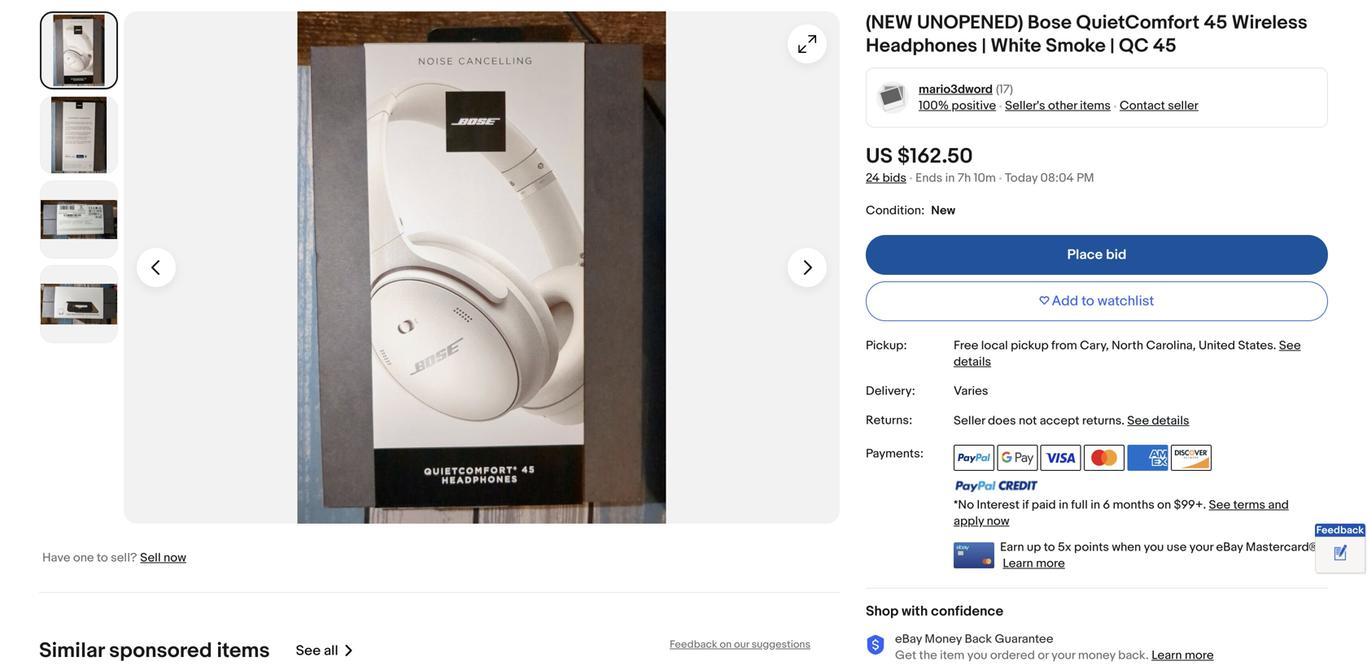 Task type: locate. For each thing, give the bounding box(es) containing it.
see inside see all link
[[296, 643, 321, 660]]

7h
[[958, 171, 971, 186]]

contact seller
[[1120, 98, 1199, 113]]

0 horizontal spatial more
[[1036, 557, 1065, 571]]

details up discover "image" at the bottom of page
[[1152, 414, 1190, 429]]

0 vertical spatial ebay
[[1216, 541, 1243, 555]]

learn down the earn at the right of the page
[[1003, 557, 1034, 571]]

up
[[1027, 541, 1041, 555]]

1 horizontal spatial ebay
[[1216, 541, 1243, 555]]

items right other
[[1080, 98, 1111, 113]]

see inside see details
[[1279, 339, 1301, 353]]

in
[[945, 171, 955, 186], [1059, 498, 1069, 513], [1091, 498, 1100, 513]]

1 horizontal spatial more
[[1185, 649, 1214, 663]]

100% positive link
[[919, 98, 996, 113]]

wireless
[[1232, 11, 1308, 35]]

ebay
[[1216, 541, 1243, 555], [895, 633, 922, 647]]

see all
[[296, 643, 338, 660]]

| left qc
[[1110, 35, 1115, 58]]

you
[[1144, 541, 1164, 555], [968, 649, 988, 663]]

0 vertical spatial you
[[1144, 541, 1164, 555]]

0 horizontal spatial items
[[217, 639, 270, 664]]

0 vertical spatial details
[[954, 355, 991, 370]]

5x
[[1058, 541, 1072, 555]]

0 vertical spatial learn more link
[[1003, 557, 1065, 571]]

ebay up get
[[895, 633, 922, 647]]

picture 3 of 4 image
[[41, 182, 117, 258]]

see inside "see terms and apply now"
[[1209, 498, 1231, 513]]

items left see all text field
[[217, 639, 270, 664]]

mario3dword (17)
[[919, 82, 1013, 97]]

your right or
[[1052, 649, 1076, 663]]

points
[[1074, 541, 1109, 555]]

smoke
[[1046, 35, 1106, 58]]

45 right qc
[[1153, 35, 1177, 58]]

seller
[[954, 414, 985, 429]]

1 vertical spatial you
[[968, 649, 988, 663]]

see for see all
[[296, 643, 321, 660]]

. up 'master card' image
[[1122, 414, 1125, 429]]

on left $99+.
[[1158, 498, 1171, 513]]

discover image
[[1171, 445, 1212, 471]]

0 horizontal spatial |
[[982, 35, 986, 58]]

24 bids
[[866, 171, 907, 186]]

0 horizontal spatial now
[[164, 551, 186, 566]]

more inside earn up to 5x points when you use your ebay mastercard®. learn more
[[1036, 557, 1065, 571]]

add to watchlist
[[1052, 293, 1155, 310]]

today 08:04 pm
[[1005, 171, 1094, 186]]

states
[[1238, 339, 1274, 353]]

1 vertical spatial see details link
[[1128, 414, 1190, 429]]

see right states
[[1279, 339, 1301, 353]]

1 horizontal spatial your
[[1190, 541, 1214, 555]]

in left 6 at the right bottom
[[1091, 498, 1100, 513]]

feedback on our suggestions
[[670, 639, 811, 652]]

bids
[[883, 171, 907, 186]]

ebay down terms
[[1216, 541, 1243, 555]]

.
[[1274, 339, 1277, 353], [1122, 414, 1125, 429]]

1 horizontal spatial now
[[987, 514, 1010, 529]]

1 horizontal spatial learn more link
[[1152, 649, 1214, 663]]

paypal credit image
[[954, 480, 1039, 493]]

to right one
[[97, 551, 108, 566]]

0 horizontal spatial ebay
[[895, 633, 922, 647]]

0 horizontal spatial to
[[97, 551, 108, 566]]

1 horizontal spatial learn
[[1152, 649, 1182, 663]]

learn more link down up
[[1003, 557, 1065, 571]]

0 vertical spatial see details link
[[954, 339, 1301, 370]]

0 vertical spatial feedback
[[1317, 525, 1364, 537]]

1 vertical spatial more
[[1185, 649, 1214, 663]]

(new unopened) bose quietcomfort 45 wireless headphones | white smoke | qc 45 - picture 1 of 4 image
[[124, 11, 840, 524]]

learn right back.
[[1152, 649, 1182, 663]]

in left full
[[1059, 498, 1069, 513]]

place bid button
[[866, 235, 1328, 275]]

condition:
[[866, 203, 925, 218]]

details inside see details
[[954, 355, 991, 370]]

does
[[988, 414, 1016, 429]]

months
[[1113, 498, 1155, 513]]

accept
[[1040, 414, 1080, 429]]

1 vertical spatial ebay
[[895, 633, 922, 647]]

to left 5x
[[1044, 541, 1055, 555]]

45 left wireless
[[1204, 11, 1228, 35]]

to right add at the top of page
[[1082, 293, 1095, 310]]

feedback on our suggestions link
[[670, 639, 811, 652]]

0 vertical spatial on
[[1158, 498, 1171, 513]]

to inside earn up to 5x points when you use your ebay mastercard®. learn more
[[1044, 541, 1055, 555]]

see for see details
[[1279, 339, 1301, 353]]

1 vertical spatial learn more link
[[1152, 649, 1214, 663]]

feedback left our
[[670, 639, 718, 652]]

0 horizontal spatial details
[[954, 355, 991, 370]]

your right use
[[1190, 541, 1214, 555]]

get the item you ordered or your money back.
[[895, 649, 1149, 663]]

0 vertical spatial items
[[1080, 98, 1111, 113]]

your
[[1190, 541, 1214, 555], [1052, 649, 1076, 663]]

us $162.50
[[866, 144, 973, 169]]

united
[[1199, 339, 1236, 353]]

0 vertical spatial learn
[[1003, 557, 1034, 571]]

0 vertical spatial your
[[1190, 541, 1214, 555]]

(new unopened) bose quietcomfort 45 wireless headphones | white smoke | qc 45
[[866, 11, 1308, 58]]

2 horizontal spatial to
[[1082, 293, 1095, 310]]

white
[[991, 35, 1042, 58]]

picture 1 of 4 image
[[42, 13, 116, 88]]

place bid
[[1067, 247, 1127, 264]]

see
[[1279, 339, 1301, 353], [1128, 414, 1149, 429], [1209, 498, 1231, 513], [296, 643, 321, 660]]

1 horizontal spatial items
[[1080, 98, 1111, 113]]

learn more link right back.
[[1152, 649, 1214, 663]]

in left 7h
[[945, 171, 955, 186]]

now
[[987, 514, 1010, 529], [164, 551, 186, 566]]

contact
[[1120, 98, 1165, 113]]

see all link
[[296, 639, 355, 664]]

1 vertical spatial items
[[217, 639, 270, 664]]

100% positive
[[919, 98, 996, 113]]

. right 'united'
[[1274, 339, 1277, 353]]

1 horizontal spatial you
[[1144, 541, 1164, 555]]

have
[[42, 551, 70, 566]]

| left white
[[982, 35, 986, 58]]

see details link for see
[[1128, 414, 1190, 429]]

0 horizontal spatial feedback
[[670, 639, 718, 652]]

details down free
[[954, 355, 991, 370]]

0 vertical spatial now
[[987, 514, 1010, 529]]

headphones
[[866, 35, 978, 58]]

0 horizontal spatial .
[[1122, 414, 1125, 429]]

on left our
[[720, 639, 732, 652]]

you left use
[[1144, 541, 1164, 555]]

more down 5x
[[1036, 557, 1065, 571]]

pickup
[[1011, 339, 1049, 353]]

contact seller link
[[1120, 98, 1199, 113]]

6
[[1103, 498, 1110, 513]]

have one to sell? sell now
[[42, 551, 186, 566]]

see left all
[[296, 643, 321, 660]]

1 horizontal spatial feedback
[[1317, 525, 1364, 537]]

feedback up mastercard®.
[[1317, 525, 1364, 537]]

cary,
[[1080, 339, 1109, 353]]

bid
[[1106, 247, 1127, 264]]

pm
[[1077, 171, 1094, 186]]

you down back
[[968, 649, 988, 663]]

see details link
[[954, 339, 1301, 370], [1128, 414, 1190, 429]]

more right back.
[[1185, 649, 1214, 663]]

varies
[[954, 384, 988, 399]]

0 horizontal spatial your
[[1052, 649, 1076, 663]]

0 horizontal spatial on
[[720, 639, 732, 652]]

1 horizontal spatial |
[[1110, 35, 1115, 58]]

learn more link
[[1003, 557, 1065, 571], [1152, 649, 1214, 663]]

1 vertical spatial feedback
[[670, 639, 718, 652]]

1 horizontal spatial on
[[1158, 498, 1171, 513]]

with
[[902, 604, 928, 621]]

0 horizontal spatial learn more link
[[1003, 557, 1065, 571]]

now down interest
[[987, 514, 1010, 529]]

08:04
[[1041, 171, 1074, 186]]

to
[[1082, 293, 1095, 310], [1044, 541, 1055, 555], [97, 551, 108, 566]]

when
[[1112, 541, 1141, 555]]

new
[[931, 203, 956, 218]]

1 vertical spatial details
[[1152, 414, 1190, 429]]

0 vertical spatial more
[[1036, 557, 1065, 571]]

0 horizontal spatial you
[[968, 649, 988, 663]]

1 horizontal spatial to
[[1044, 541, 1055, 555]]

ordered
[[990, 649, 1035, 663]]

with details__icon image
[[866, 636, 886, 656]]

bose
[[1028, 11, 1072, 35]]

or
[[1038, 649, 1049, 663]]

1 horizontal spatial .
[[1274, 339, 1277, 353]]

1 vertical spatial learn
[[1152, 649, 1182, 663]]

money
[[925, 633, 962, 647]]

returns:
[[866, 414, 913, 428]]

see left terms
[[1209, 498, 1231, 513]]

1 horizontal spatial details
[[1152, 414, 1190, 429]]

returns
[[1082, 414, 1122, 429]]

other
[[1048, 98, 1077, 113]]

master card image
[[1084, 445, 1125, 471]]

ebay inside earn up to 5x points when you use your ebay mastercard®. learn more
[[1216, 541, 1243, 555]]

items for similar sponsored items
[[217, 639, 270, 664]]

place
[[1067, 247, 1103, 264]]

0 horizontal spatial in
[[945, 171, 955, 186]]

0 horizontal spatial learn
[[1003, 557, 1034, 571]]

now right sell on the bottom left of page
[[164, 551, 186, 566]]



Task type: describe. For each thing, give the bounding box(es) containing it.
earn up to 5x points when you use your ebay mastercard®. learn more
[[1000, 541, 1321, 571]]

free local pickup from cary, north carolina, united states .
[[954, 339, 1279, 353]]

now inside "see terms and apply now"
[[987, 514, 1010, 529]]

2 horizontal spatial in
[[1091, 498, 1100, 513]]

100%
[[919, 98, 949, 113]]

ebay money back guarantee
[[895, 633, 1054, 647]]

24 bids link
[[866, 171, 907, 186]]

delivery:
[[866, 384, 915, 399]]

free
[[954, 339, 979, 353]]

not
[[1019, 414, 1037, 429]]

sell
[[140, 551, 161, 566]]

see right returns on the bottom right
[[1128, 414, 1149, 429]]

qc
[[1119, 35, 1149, 58]]

mastercard®.
[[1246, 541, 1321, 555]]

visa image
[[1041, 445, 1081, 471]]

american express image
[[1128, 445, 1168, 471]]

24
[[866, 171, 880, 186]]

our
[[734, 639, 749, 652]]

1 vertical spatial .
[[1122, 414, 1125, 429]]

items for seller's other items
[[1080, 98, 1111, 113]]

seller
[[1168, 98, 1199, 113]]

see for see terms and apply now
[[1209, 498, 1231, 513]]

to for when
[[1044, 541, 1055, 555]]

1 | from the left
[[982, 35, 986, 58]]

carolina,
[[1146, 339, 1196, 353]]

suggestions
[[752, 639, 811, 652]]

one
[[73, 551, 94, 566]]

seller's
[[1005, 98, 1046, 113]]

paypal image
[[954, 445, 995, 471]]

money
[[1078, 649, 1116, 663]]

from
[[1052, 339, 1077, 353]]

watchlist
[[1098, 293, 1155, 310]]

feedback for feedback on our suggestions
[[670, 639, 718, 652]]

all
[[324, 643, 338, 660]]

2 | from the left
[[1110, 35, 1115, 58]]

add
[[1052, 293, 1079, 310]]

unopened)
[[917, 11, 1023, 35]]

mario3dword link
[[919, 81, 993, 98]]

1 vertical spatial on
[[720, 639, 732, 652]]

item
[[940, 649, 965, 663]]

ends
[[916, 171, 943, 186]]

payments:
[[866, 447, 924, 462]]

seller's other items link
[[1005, 98, 1111, 113]]

seller does not accept returns . see details
[[954, 414, 1190, 429]]

earn
[[1000, 541, 1024, 555]]

use
[[1167, 541, 1187, 555]]

See all text field
[[296, 643, 338, 660]]

north
[[1112, 339, 1144, 353]]

feedback for feedback
[[1317, 525, 1364, 537]]

terms
[[1234, 498, 1266, 513]]

back
[[965, 633, 992, 647]]

us
[[866, 144, 893, 169]]

1 vertical spatial your
[[1052, 649, 1076, 663]]

get
[[895, 649, 917, 663]]

10m
[[974, 171, 996, 186]]

pickup:
[[866, 339, 907, 353]]

shop with confidence
[[866, 604, 1004, 621]]

$162.50
[[898, 144, 973, 169]]

sponsored
[[109, 639, 212, 664]]

$99+.
[[1174, 498, 1206, 513]]

ebay mastercard image
[[954, 543, 995, 569]]

guarantee
[[995, 633, 1054, 647]]

your inside earn up to 5x points when you use your ebay mastercard®. learn more
[[1190, 541, 1214, 555]]

seller's other items
[[1005, 98, 1111, 113]]

picture 4 of 4 image
[[41, 266, 117, 343]]

mario3dword image
[[876, 81, 910, 114]]

(new
[[866, 11, 913, 35]]

the
[[919, 649, 937, 663]]

0 horizontal spatial 45
[[1153, 35, 1177, 58]]

confidence
[[931, 604, 1004, 621]]

1 vertical spatial now
[[164, 551, 186, 566]]

apply
[[954, 514, 984, 529]]

(17)
[[996, 82, 1013, 97]]

to inside button
[[1082, 293, 1095, 310]]

add to watchlist button
[[866, 282, 1328, 322]]

learn inside earn up to 5x points when you use your ebay mastercard®. learn more
[[1003, 557, 1034, 571]]

full
[[1071, 498, 1088, 513]]

picture 2 of 4 image
[[41, 97, 117, 173]]

learn more
[[1152, 649, 1214, 663]]

sell?
[[111, 551, 137, 566]]

similar
[[39, 639, 104, 664]]

see details link for carolina,
[[954, 339, 1301, 370]]

positive
[[952, 98, 996, 113]]

see terms and apply now
[[954, 498, 1289, 529]]

ends in 7h 10m
[[916, 171, 996, 186]]

mario3dword
[[919, 82, 993, 97]]

0 vertical spatial .
[[1274, 339, 1277, 353]]

today
[[1005, 171, 1038, 186]]

similar sponsored items
[[39, 639, 270, 664]]

to for now
[[97, 551, 108, 566]]

google pay image
[[997, 445, 1038, 471]]

1 horizontal spatial in
[[1059, 498, 1069, 513]]

1 horizontal spatial 45
[[1204, 11, 1228, 35]]

*no
[[954, 498, 974, 513]]

local
[[981, 339, 1008, 353]]

back.
[[1118, 649, 1149, 663]]

you inside earn up to 5x points when you use your ebay mastercard®. learn more
[[1144, 541, 1164, 555]]

quietcomfort
[[1076, 11, 1200, 35]]

see details
[[954, 339, 1301, 370]]



Task type: vqa. For each thing, say whether or not it's contained in the screenshot.
Featured
no



